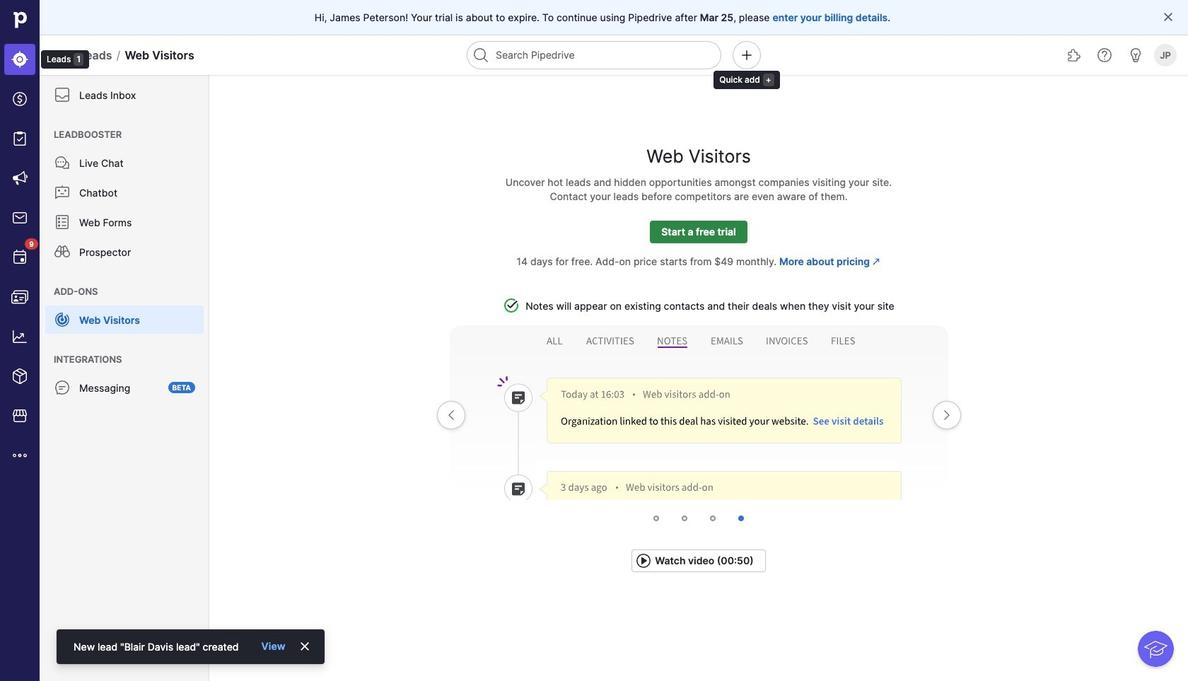 Task type: vqa. For each thing, say whether or not it's contained in the screenshot.
DEALS 'icon' in the left top of the page
yes



Task type: locate. For each thing, give the bounding box(es) containing it.
knowledge center bot, also known as kc bot is an onboarding assistant that allows you to see the list of onboarding items in one place for quick and easy reference. this improves your in-app experience. image
[[1138, 631, 1174, 667]]

color undefined image right campaigns image
[[54, 184, 71, 201]]

color undefined image right the insights image
[[54, 311, 71, 328]]

deals image
[[11, 91, 28, 107]]

quick help image
[[1096, 47, 1113, 64]]

2 vertical spatial color primary image
[[635, 552, 652, 569]]

0 horizontal spatial color primary image
[[442, 406, 459, 423]]

projects image
[[11, 130, 28, 147]]

home image
[[9, 9, 30, 30]]

color undefined image
[[54, 184, 71, 201], [54, 311, 71, 328]]

color active image
[[872, 257, 881, 266]]

1 horizontal spatial color primary image
[[635, 552, 652, 569]]

menu
[[0, 0, 89, 681], [40, 75, 209, 681]]

campaigns image
[[11, 170, 28, 187]]

quick add image
[[738, 47, 755, 64]]

Search Pipedrive field
[[467, 41, 721, 69]]

menu item
[[0, 40, 40, 79], [40, 305, 209, 334]]

0 vertical spatial color primary image
[[1163, 11, 1174, 23]]

2 color undefined image from the top
[[54, 311, 71, 328]]

menu toggle image
[[54, 47, 71, 64]]

color undefined image
[[54, 86, 71, 103], [54, 154, 71, 171], [54, 214, 71, 231], [54, 243, 71, 260], [11, 249, 28, 266], [54, 379, 71, 396]]

color primary image
[[1163, 11, 1174, 23], [442, 406, 459, 423], [635, 552, 652, 569]]

1 vertical spatial color undefined image
[[54, 311, 71, 328]]

2 horizontal spatial color primary image
[[1163, 11, 1174, 23]]

0 vertical spatial color undefined image
[[54, 184, 71, 201]]



Task type: describe. For each thing, give the bounding box(es) containing it.
color undefined image inside menu item
[[54, 311, 71, 328]]

insights image
[[11, 328, 28, 345]]

0 vertical spatial menu item
[[0, 40, 40, 79]]

1 vertical spatial menu item
[[40, 305, 209, 334]]

marketplace image
[[11, 407, 28, 424]]

close image
[[299, 641, 311, 652]]

more image
[[11, 447, 28, 464]]

leads image
[[11, 51, 28, 68]]

sales inbox image
[[11, 209, 28, 226]]

color primary image
[[938, 406, 955, 423]]

1 vertical spatial color primary image
[[442, 406, 459, 423]]

1 color undefined image from the top
[[54, 184, 71, 201]]

sales assistant image
[[1127, 47, 1144, 64]]

contacts image
[[11, 289, 28, 305]]

products image
[[11, 368, 28, 385]]



